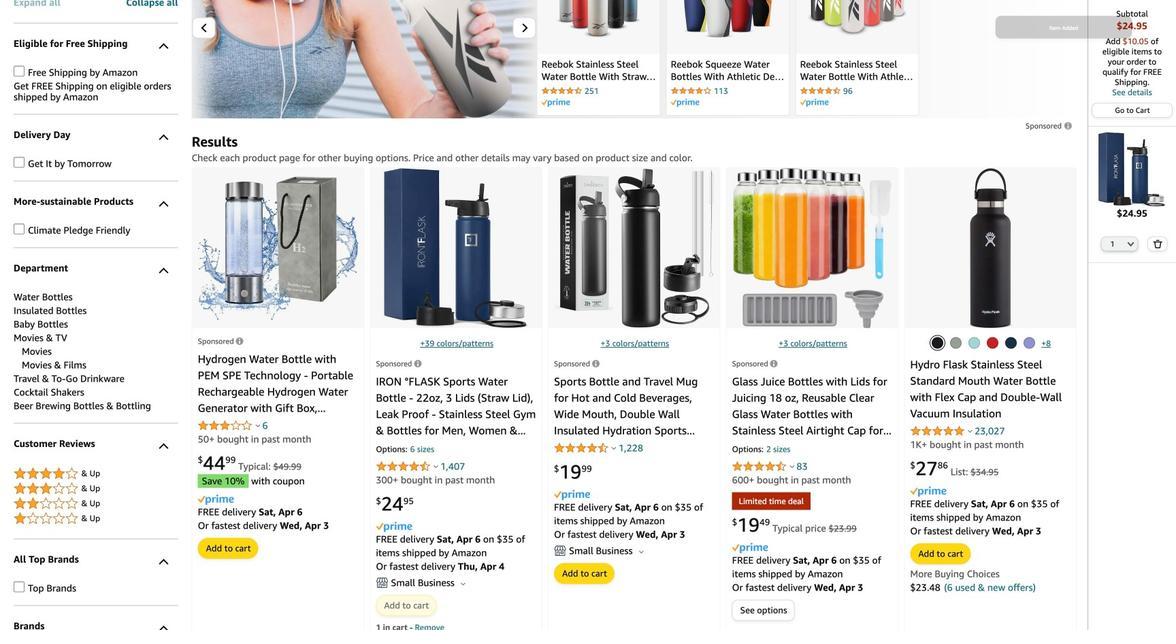 Task type: locate. For each thing, give the bounding box(es) containing it.
or fastest delivery thu, apr 4 element
[[376, 561, 505, 572]]

2 vertical spatial checkbox image
[[14, 582, 25, 593]]

dropdown image
[[1128, 241, 1135, 247]]

section collapse image
[[159, 43, 169, 53], [159, 134, 169, 144], [159, 201, 169, 211]]

sponsored ad - hydrogen water bottle with pem spe technology - portable rechargeable hydrogen water generator with gift bo... image
[[198, 176, 358, 320]]

iron &deg;flask sports water bottle - 22oz, 3 lids (straw lid), leak proof - stainless steel gym &amp; bottles for men, women &amp; kids - double walled, insulated thermos - valentines day gifts for him or her image
[[1095, 132, 1170, 207]]

0 vertical spatial section collapse image
[[159, 268, 169, 277]]

2 stars & up element
[[14, 496, 178, 512]]

checkbox image
[[14, 66, 25, 77], [14, 224, 25, 235], [14, 582, 25, 593]]

0 horizontal spatial popover image
[[434, 465, 438, 468]]

3 section collapse image from the top
[[159, 559, 169, 569]]

free delivery sat, apr 6 on $35 of items shipped by amazon element
[[911, 498, 1060, 523], [554, 502, 703, 527], [376, 534, 525, 559], [732, 555, 882, 580]]

None submit
[[1149, 237, 1167, 251]]

1 vertical spatial checkbox image
[[14, 224, 25, 235]]

eligible for prime. image
[[800, 99, 829, 107]]

checkbox image for 3rd section collapse image from the bottom
[[14, 66, 25, 77]]

1 star & up element
[[14, 511, 178, 527]]

1 section collapse image from the top
[[159, 268, 169, 277]]

popover image
[[256, 424, 260, 428]]

1 checkbox image from the top
[[14, 66, 25, 77]]

2 vertical spatial section collapse image
[[159, 559, 169, 569]]

2 vertical spatial section collapse image
[[159, 201, 169, 211]]

delete image
[[1153, 240, 1163, 249]]

1 horizontal spatial eligible for prime. image
[[671, 99, 700, 107]]

0 vertical spatial checkbox image
[[14, 66, 25, 77]]

0 vertical spatial section collapse image
[[159, 43, 169, 53]]

0 vertical spatial popover image
[[612, 447, 617, 450]]

sponsored ad - iron °flask sports water bottle - 22oz, 3 lids (straw lid), leak proof - stainless steel gym & bottles for ... image
[[384, 168, 529, 328]]

0 horizontal spatial eligible for prime. image
[[542, 99, 570, 107]]

or fastest delivery wed, apr 3 element
[[198, 520, 329, 531], [911, 526, 1042, 537], [554, 529, 685, 540], [732, 582, 864, 593]]

amazon prime image
[[911, 487, 947, 497], [554, 490, 590, 501], [198, 495, 234, 505], [376, 522, 412, 533], [732, 543, 768, 554]]

1 vertical spatial popover image
[[434, 465, 438, 468]]

2 section collapse image from the top
[[159, 134, 169, 144]]

1 section collapse image from the top
[[159, 43, 169, 53]]

2 section collapse image from the top
[[159, 444, 169, 453]]

popover image
[[612, 447, 617, 450], [434, 465, 438, 468]]

hydro flask stainless steel standard mouth water bottle with flex cap and double-wall vacuum insulation image
[[969, 168, 1013, 328]]

1 vertical spatial section collapse image
[[159, 134, 169, 144]]

3 stars & up element
[[14, 481, 178, 497]]

1 vertical spatial section collapse image
[[159, 444, 169, 453]]

2 checkbox image from the top
[[14, 224, 25, 235]]

section collapse image
[[159, 268, 169, 277], [159, 444, 169, 453], [159, 559, 169, 569]]

eligible for prime. image
[[542, 99, 570, 107], [671, 99, 700, 107]]



Task type: vqa. For each thing, say whether or not it's contained in the screenshot.
Sponsored Ad - IRON °FLASK Sports Water Bottle - 22oz, 3 Lids (Straw Lid), Leak Proof - Stainless Steel Gym & Bottles for ... image
yes



Task type: describe. For each thing, give the bounding box(es) containing it.
checkbox image for 1st section collapse image from the bottom
[[14, 224, 25, 235]]

2 eligible for prime. image from the left
[[671, 99, 700, 107]]

sponsored ad - zukro glass juice bottles with lids for juicing 18 oz, reusable clear glass water bottles with stainless st... image
[[733, 168, 892, 328]]

3 checkbox image from the top
[[14, 582, 25, 593]]

4 stars & up element
[[14, 466, 178, 482]]

1 horizontal spatial popover image
[[612, 447, 617, 450]]

free delivery sat, apr 6 element
[[198, 506, 303, 518]]

3 section collapse image from the top
[[159, 201, 169, 211]]

checkbox image
[[14, 157, 25, 168]]

1 eligible for prime. image from the left
[[542, 99, 570, 107]]

sponsored ad - brewberry sports bottle and travel mug for hot and cold beverages, wide mouth, double wall insulated hydrat... image
[[554, 169, 715, 328]]



